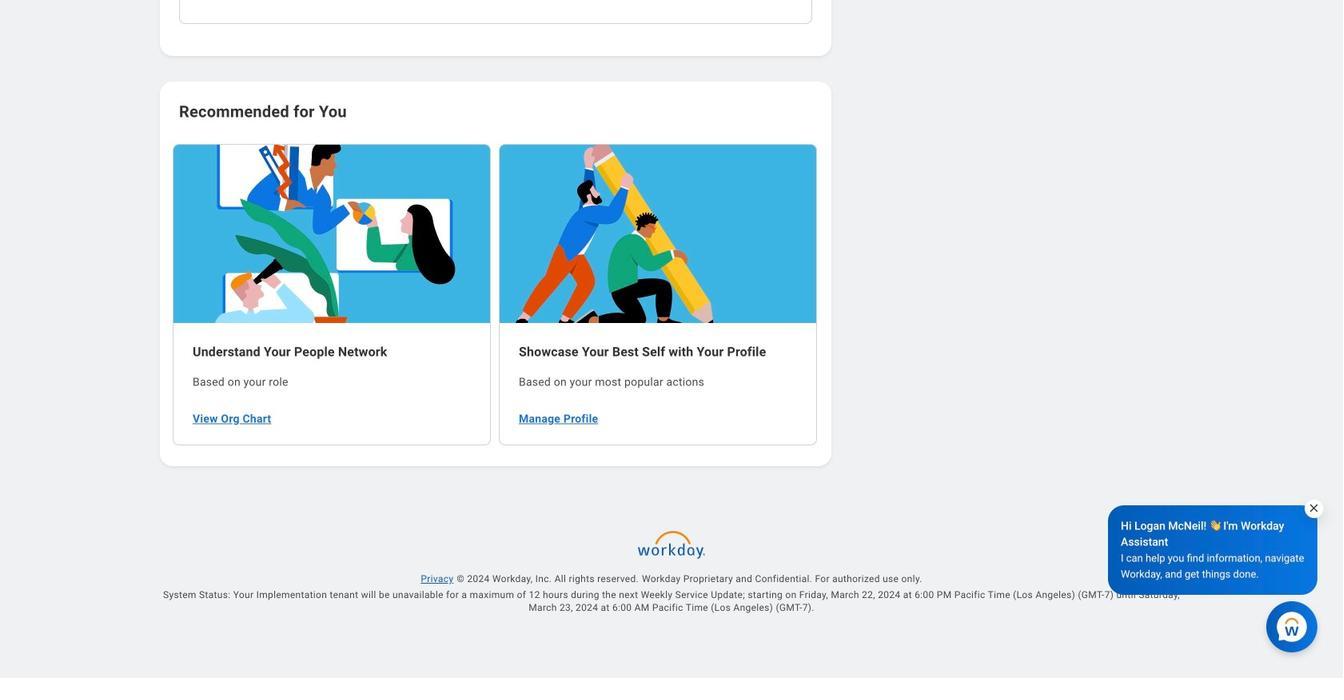 Task type: vqa. For each thing, say whether or not it's contained in the screenshot.
x icon
yes



Task type: locate. For each thing, give the bounding box(es) containing it.
footer
[[134, 524, 1209, 678]]

list
[[173, 142, 819, 447]]



Task type: describe. For each thing, give the bounding box(es) containing it.
workday assistant region
[[1108, 499, 1324, 652]]

x image
[[1308, 502, 1320, 514]]



